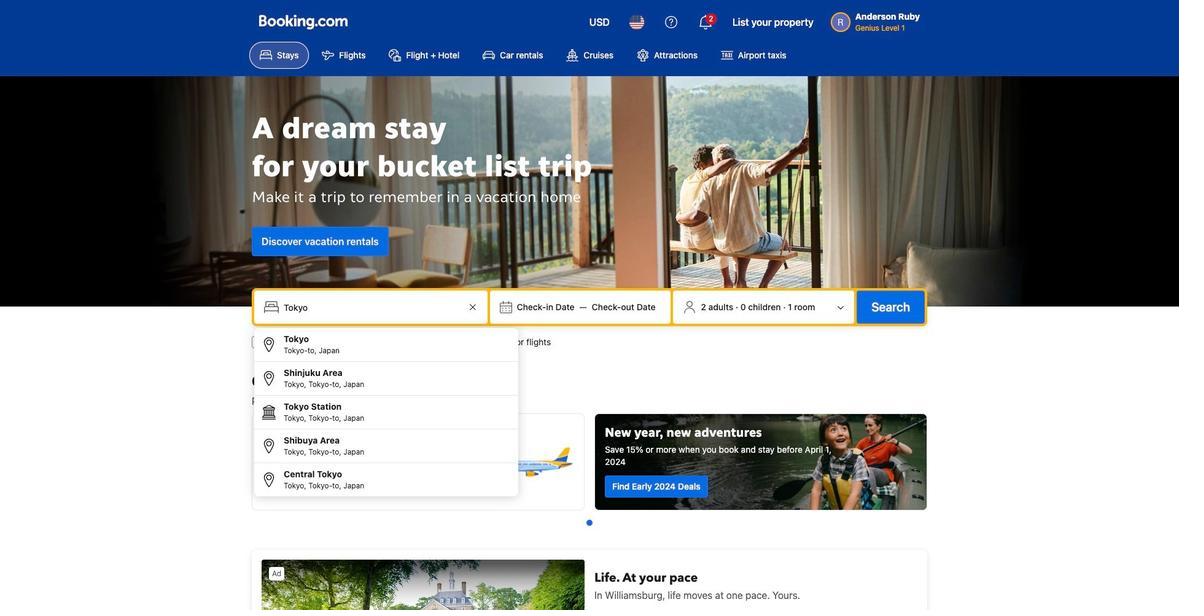 Task type: locate. For each thing, give the bounding box(es) containing it.
progress bar
[[587, 520, 593, 526]]

booking.com image
[[259, 15, 348, 29]]

main content
[[247, 372, 933, 610]]

advertisement element
[[252, 550, 928, 610]]

group
[[254, 328, 519, 496]]

a young girl and woman kayak on a river image
[[595, 414, 927, 510]]



Task type: describe. For each thing, give the bounding box(es) containing it.
your account menu anderson ruby genius level 1 element
[[831, 6, 925, 34]]

Where are you going? field
[[279, 296, 465, 318]]

fly away to your dream vacation image
[[498, 424, 574, 500]]



Task type: vqa. For each thing, say whether or not it's contained in the screenshot.
'5' to the top
no



